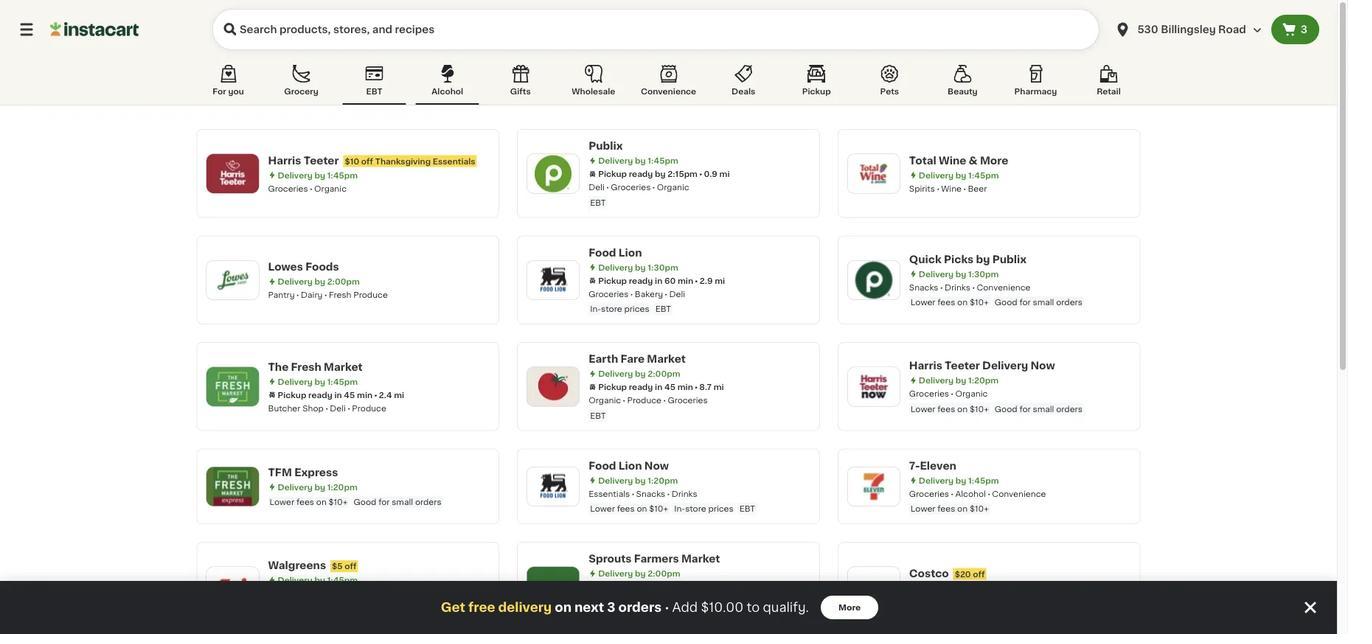 Task type: vqa. For each thing, say whether or not it's contained in the screenshot.
Fish corresponding to Pan-Fried Fish with Peppers and Pecans
no



Task type: describe. For each thing, give the bounding box(es) containing it.
food lion
[[589, 247, 642, 258]]

groceries organic
[[268, 184, 347, 192]]

delivery by 2:00pm for foods
[[278, 277, 360, 286]]

for you
[[213, 87, 244, 96]]

1 vertical spatial publix
[[992, 254, 1027, 264]]

2:00pm for foods
[[327, 277, 360, 286]]

treatment tracker modal dialog
[[0, 581, 1337, 634]]

delivery by 1:45pm for publix
[[598, 157, 678, 165]]

by for harris teeter delivery now
[[956, 376, 966, 385]]

orders inside snacks drinks convenience lower fees on $10+ good for small orders
[[1056, 298, 1083, 306]]

retail
[[1097, 87, 1121, 96]]

picks
[[944, 254, 974, 264]]

delivery by 1:45pm down walgreens $5 off
[[278, 576, 358, 584]]

by for sprouts farmers market
[[635, 570, 646, 578]]

groceries inside deli groceries organic ebt
[[611, 183, 651, 191]]

lower for food lion now
[[590, 505, 615, 513]]

by up groceries organic at the left top
[[314, 171, 325, 179]]

delivery for lowes foods
[[278, 277, 313, 286]]

ready for earth fare market
[[629, 383, 653, 391]]

lower fees on $10+ good for small orders
[[270, 498, 442, 506]]

grocery
[[284, 87, 318, 96]]

8.7 mi
[[699, 383, 724, 391]]

quick picks by publix logo image
[[855, 261, 893, 299]]

store inside organic groceries butcher shop in-store prices ebt
[[601, 611, 622, 619]]

drinks inside "essentials snacks drinks lower fees on $10+ in-store prices ebt"
[[672, 490, 697, 498]]

pets button
[[858, 62, 921, 105]]

convenience button
[[635, 62, 702, 105]]

delivery by 1:45pm for the fresh market
[[278, 377, 358, 386]]

on inside the groceries organic lower fees on $10+ good for small orders
[[957, 405, 968, 413]]

quick
[[909, 254, 942, 264]]

2:00pm down $20
[[968, 584, 1001, 592]]

market for sprouts farmers market
[[681, 554, 720, 564]]

1 horizontal spatial more
[[980, 155, 1008, 165]]

store inside "essentials snacks drinks lower fees on $10+ in-store prices ebt"
[[685, 505, 706, 513]]

gifts button
[[489, 62, 552, 105]]

in for fare
[[655, 383, 663, 391]]

publix logo image
[[534, 154, 572, 193]]

0.9
[[704, 170, 717, 178]]

good inside the groceries organic lower fees on $10+ good for small orders
[[995, 405, 1017, 413]]

lower for 7-eleven
[[911, 505, 936, 513]]

by for total wine & more
[[956, 171, 966, 179]]

delivery for publix
[[598, 157, 633, 165]]

lower down tfm
[[270, 498, 294, 506]]

1:20pm for now
[[648, 476, 678, 485]]

harris for harris teeter delivery now
[[909, 361, 942, 371]]

spirits
[[909, 184, 935, 192]]

by for food lion
[[635, 263, 646, 271]]

essentials inside "essentials snacks drinks lower fees on $10+ in-store prices ebt"
[[589, 490, 630, 498]]

food lion now logo image
[[534, 467, 572, 506]]

delivery for sprouts farmers market
[[598, 570, 633, 578]]

groceries right harris teeter logo
[[268, 184, 308, 192]]

food lion logo image
[[534, 261, 572, 299]]

$10+ inside the groceries organic lower fees on $10+ good for small orders
[[970, 405, 989, 413]]

0 horizontal spatial 1:20pm
[[327, 483, 357, 491]]

3 inside treatment tracker modal dialog
[[607, 601, 615, 614]]

ebt button
[[343, 62, 406, 105]]

2 vertical spatial small
[[392, 498, 413, 506]]

get free delivery on next 3 orders • add $10.00 to qualify.
[[441, 601, 809, 614]]

essentials inside harris teeter $10 off thanksgiving essentials
[[433, 157, 475, 165]]

by down $20
[[956, 584, 966, 592]]

$5
[[332, 562, 343, 570]]

ebt inside deli groceries organic ebt
[[590, 198, 606, 206]]

in for fresh
[[334, 391, 342, 399]]

organic down $10
[[314, 184, 347, 192]]

pickup ready in 60 min
[[598, 277, 693, 285]]

off for costco
[[973, 570, 985, 578]]

delivery for tfm express
[[278, 483, 313, 491]]

pantry dairy fresh produce
[[268, 291, 388, 299]]

dairy
[[301, 291, 323, 299]]

off inside harris teeter $10 off thanksgiving essentials
[[361, 157, 373, 165]]

walgreens
[[268, 560, 326, 571]]

Search field
[[212, 9, 1099, 50]]

teeter for $10
[[304, 155, 339, 165]]

groceries inside the groceries organic lower fees on $10+ good for small orders
[[909, 390, 949, 398]]

lowes foods
[[268, 262, 339, 272]]

retail button
[[1077, 62, 1141, 105]]

0 horizontal spatial now
[[644, 461, 669, 471]]

530 billingsley road button
[[1105, 9, 1271, 50]]

organic inside organic groceries butcher shop in-store prices ebt
[[589, 596, 621, 604]]

off for walgreens
[[345, 562, 357, 570]]

more inside button
[[839, 604, 861, 612]]

mi for food lion
[[715, 277, 725, 285]]

1:45pm for publix
[[648, 157, 678, 165]]

ebt inside ebt button
[[366, 87, 383, 96]]

quick picks by publix
[[909, 254, 1027, 264]]

snacks drinks convenience lower fees on $10+ good for small orders
[[909, 283, 1083, 306]]

the fresh market logo image
[[214, 367, 252, 406]]

groceries inside organic groceries butcher shop in-store prices ebt
[[627, 596, 667, 604]]

530
[[1138, 24, 1158, 35]]

lower inside the groceries organic lower fees on $10+ good for small orders
[[911, 405, 936, 413]]

butcher shop deli produce
[[268, 404, 386, 412]]

for
[[213, 87, 226, 96]]

fare
[[621, 354, 645, 364]]

delivery for earth fare market
[[598, 370, 633, 378]]

by right picks
[[976, 254, 990, 264]]

harris teeter $10 off thanksgiving essentials
[[268, 155, 475, 165]]

0 horizontal spatial delivery by 1:20pm
[[278, 483, 357, 491]]

express
[[294, 467, 338, 478]]

fees for 7-eleven
[[938, 505, 955, 513]]

delivery down costco
[[919, 584, 954, 592]]

total wine & more
[[909, 155, 1008, 165]]

produce for pantry dairy fresh produce
[[353, 291, 388, 299]]

•
[[665, 602, 669, 613]]

deals button
[[712, 62, 775, 105]]

deli inside deli groceries organic ebt
[[589, 183, 605, 191]]

alcohol inside groceries alcohol convenience lower fees on $10+
[[955, 490, 986, 498]]

harris teeter logo image
[[214, 154, 252, 193]]

2.9
[[700, 277, 713, 285]]

food for food lion now
[[589, 461, 616, 471]]

spirits wine beer
[[909, 184, 987, 192]]

in- inside "essentials snacks drinks lower fees on $10+ in-store prices ebt"
[[674, 505, 685, 513]]

sprouts farmers market
[[589, 554, 720, 564]]

60
[[664, 277, 676, 285]]

snacks inside "essentials snacks drinks lower fees on $10+ in-store prices ebt"
[[636, 490, 665, 498]]

delivery by 1:20pm for delivery
[[919, 376, 999, 385]]

organic groceries butcher shop in-store prices ebt
[[589, 596, 729, 619]]

gifts
[[510, 87, 531, 96]]

beer
[[968, 184, 987, 192]]

pickup ready in 45 min for fresh
[[278, 391, 373, 399]]

drinks inside snacks drinks convenience lower fees on $10+ good for small orders
[[945, 283, 971, 291]]

market for the fresh market
[[324, 362, 363, 372]]

small inside the groceries organic lower fees on $10+ good for small orders
[[1033, 405, 1054, 413]]

harris teeter delivery now
[[909, 361, 1055, 371]]

organic produce groceries ebt
[[589, 396, 708, 420]]

by down walgreens $5 off
[[314, 576, 325, 584]]

organic inside the groceries organic lower fees on $10+ good for small orders
[[955, 390, 988, 398]]

delivery by 1:45pm for total wine & more
[[919, 171, 999, 179]]

free
[[468, 601, 495, 614]]

by for publix
[[635, 157, 646, 165]]

snacks inside snacks drinks convenience lower fees on $10+ good for small orders
[[909, 283, 938, 291]]

for you button
[[197, 62, 260, 105]]

eleven
[[920, 461, 956, 471]]

on down express
[[316, 498, 327, 506]]

0 vertical spatial publix
[[589, 141, 623, 151]]

ebt inside "groceries bakery deli in-store prices ebt"
[[655, 305, 671, 313]]

deli for groceries bakery deli in-store prices ebt
[[669, 290, 685, 298]]

and
[[297, 590, 312, 598]]

organic inside deli groceries organic ebt
[[657, 183, 689, 191]]

mi for the fresh market
[[394, 391, 404, 399]]

10.7 mi
[[672, 583, 700, 591]]

$20
[[955, 570, 971, 578]]

thanksgiving
[[375, 157, 431, 165]]

health and wellness drugstore convenience
[[268, 590, 458, 598]]

delivery for food lion now
[[598, 476, 633, 485]]

alcohol button
[[416, 62, 479, 105]]

billingsley
[[1161, 24, 1216, 35]]

pickup inside button
[[802, 87, 831, 96]]

earth
[[589, 354, 618, 364]]

tfm express
[[268, 467, 338, 478]]

small inside snacks drinks convenience lower fees on $10+ good for small orders
[[1033, 298, 1054, 306]]

wholesale
[[572, 87, 615, 96]]

delivery down walgreens
[[278, 576, 313, 584]]

3 button
[[1271, 15, 1319, 44]]

convenience inside groceries alcohol convenience lower fees on $10+
[[992, 490, 1046, 498]]

groceries inside groceries alcohol convenience lower fees on $10+
[[909, 490, 949, 498]]

delivery by 2:00pm for farmers
[[598, 570, 680, 578]]

2 vertical spatial good
[[354, 498, 376, 506]]

2:00pm for fare
[[648, 370, 680, 378]]

wine for spirits
[[941, 184, 962, 192]]

min for food lion
[[678, 277, 693, 285]]

delivery by 1:45pm for 7-eleven
[[919, 476, 999, 485]]

2.4 mi
[[379, 391, 404, 399]]

0 vertical spatial fresh
[[329, 291, 351, 299]]

delivery by 1:30pm for picks
[[919, 270, 999, 278]]

by left '2:15pm'
[[655, 170, 666, 178]]

ready for publix
[[629, 170, 653, 178]]

3 inside "3" button
[[1301, 24, 1308, 35]]

qualify.
[[763, 601, 809, 614]]

530 billingsley road
[[1138, 24, 1246, 35]]

costco
[[909, 568, 949, 578]]

the fresh market
[[268, 362, 363, 372]]

costco logo image
[[855, 567, 893, 606]]

0.9 mi
[[704, 170, 730, 178]]

deli groceries organic ebt
[[589, 183, 689, 206]]

to
[[747, 601, 760, 614]]

by for earth fare market
[[635, 370, 646, 378]]

7-
[[909, 461, 920, 471]]

store inside "groceries bakery deli in-store prices ebt"
[[601, 305, 622, 313]]

&
[[969, 155, 978, 165]]

7-eleven logo image
[[855, 467, 893, 506]]

$10+ down express
[[329, 498, 348, 506]]

groceries inside "groceries bakery deli in-store prices ebt"
[[589, 290, 629, 298]]

ebt inside organic produce groceries ebt
[[590, 412, 606, 420]]

1:45pm down $5 on the left
[[327, 576, 358, 584]]

the
[[268, 362, 289, 372]]

in- inside "groceries bakery deli in-store prices ebt"
[[590, 305, 601, 313]]

butcher inside organic groceries butcher shop in-store prices ebt
[[673, 596, 706, 604]]

8.7
[[699, 383, 712, 391]]

deals
[[732, 87, 755, 96]]

on inside groceries alcohol convenience lower fees on $10+
[[957, 505, 968, 513]]



Task type: locate. For each thing, give the bounding box(es) containing it.
groceries down pickup ready in 60 min
[[589, 290, 629, 298]]

get
[[441, 601, 465, 614]]

teeter left $10
[[304, 155, 339, 165]]

delivery up the groceries organic lower fees on $10+ good for small orders
[[982, 361, 1028, 371]]

1 vertical spatial alcohol
[[955, 490, 986, 498]]

market
[[647, 354, 686, 364], [324, 362, 363, 372], [681, 554, 720, 564]]

45 for earth fare market
[[664, 383, 676, 391]]

shop
[[303, 404, 324, 412], [708, 596, 729, 604]]

1 horizontal spatial drinks
[[945, 283, 971, 291]]

1 vertical spatial in-
[[674, 505, 685, 513]]

delivery down the food lion now
[[598, 476, 633, 485]]

2 vertical spatial deli
[[330, 404, 346, 412]]

1:30pm for picks
[[968, 270, 999, 278]]

1 vertical spatial essentials
[[589, 490, 630, 498]]

walgreens logo image
[[214, 567, 252, 606]]

prices
[[624, 305, 649, 313], [708, 505, 734, 513], [624, 611, 649, 619]]

pickup
[[802, 87, 831, 96], [598, 170, 627, 178], [598, 277, 627, 285], [598, 383, 627, 391], [278, 391, 306, 399], [598, 583, 627, 591]]

0 vertical spatial snacks
[[909, 283, 938, 291]]

off
[[361, 157, 373, 165], [345, 562, 357, 570], [973, 570, 985, 578]]

pickup left the 'pets'
[[802, 87, 831, 96]]

1 vertical spatial food
[[589, 461, 616, 471]]

delivery by 1:20pm for now
[[598, 476, 678, 485]]

0 horizontal spatial butcher
[[268, 404, 300, 412]]

essentials snacks drinks lower fees on $10+ in-store prices ebt
[[589, 490, 755, 513]]

prices inside "groceries bakery deli in-store prices ebt"
[[624, 305, 649, 313]]

fees down picks
[[938, 298, 955, 306]]

drugstore
[[357, 590, 398, 598]]

food lion now
[[589, 461, 669, 471]]

for inside the groceries organic lower fees on $10+ good for small orders
[[1020, 405, 1031, 413]]

total wine & more logo image
[[855, 154, 893, 193]]

fresh
[[329, 291, 351, 299], [291, 362, 321, 372]]

lion
[[619, 247, 642, 258], [619, 461, 642, 471]]

1:45pm for 7-eleven
[[968, 476, 999, 485]]

delivery by 2:00pm down $20
[[919, 584, 1001, 592]]

pharmacy
[[1014, 87, 1057, 96]]

ebt inside organic groceries butcher shop in-store prices ebt
[[655, 611, 671, 619]]

ready for food lion
[[629, 277, 653, 285]]

1:20pm for delivery
[[968, 376, 999, 385]]

produce inside organic produce groceries ebt
[[627, 396, 662, 405]]

organic down '2:15pm'
[[657, 183, 689, 191]]

mi right the 0.9
[[719, 170, 730, 178]]

farmers
[[634, 554, 679, 564]]

1:45pm for the fresh market
[[327, 377, 358, 386]]

pickup ready by 2:15pm
[[598, 170, 698, 178]]

delivery by 2:00pm
[[278, 277, 360, 286], [598, 370, 680, 378], [598, 570, 680, 578], [919, 584, 1001, 592]]

2 vertical spatial store
[[601, 611, 622, 619]]

deli down the fresh market
[[330, 404, 346, 412]]

0 vertical spatial deli
[[589, 183, 605, 191]]

essentials right thanksgiving
[[433, 157, 475, 165]]

2 food from the top
[[589, 461, 616, 471]]

delivery down eleven
[[919, 476, 954, 485]]

$10+ inside "essentials snacks drinks lower fees on $10+ in-store prices ebt"
[[649, 505, 668, 513]]

fees for food lion now
[[617, 505, 635, 513]]

next
[[575, 601, 604, 614]]

delivery by 1:45pm up groceries organic at the left top
[[278, 171, 358, 179]]

lower for quick picks by publix
[[911, 298, 936, 306]]

by for lowes foods
[[314, 277, 325, 286]]

pickup ready in 45 min
[[598, 383, 693, 391], [278, 391, 373, 399]]

lower inside "essentials snacks drinks lower fees on $10+ in-store prices ebt"
[[590, 505, 615, 513]]

produce for butcher shop deli produce
[[352, 404, 386, 412]]

snacks down "quick"
[[909, 283, 938, 291]]

butcher down the
[[268, 404, 300, 412]]

delivery for food lion
[[598, 263, 633, 271]]

drinks
[[945, 283, 971, 291], [672, 490, 697, 498]]

pickup button
[[785, 62, 848, 105]]

1:45pm up groceries alcohol convenience lower fees on $10+
[[968, 476, 999, 485]]

harris teeter delivery now logo image
[[855, 367, 893, 406]]

delivery by 2:00pm up pickup available
[[598, 570, 680, 578]]

wine left 'beer'
[[941, 184, 962, 192]]

1 vertical spatial wine
[[941, 184, 962, 192]]

min
[[678, 277, 693, 285], [677, 383, 693, 391], [357, 391, 373, 399]]

1 vertical spatial small
[[1033, 405, 1054, 413]]

2 lion from the top
[[619, 461, 642, 471]]

fees inside groceries alcohol convenience lower fees on $10+
[[938, 505, 955, 513]]

groceries down 'available'
[[627, 596, 667, 604]]

delivery up 'spirits wine beer'
[[919, 171, 954, 179]]

fees down the food lion now
[[617, 505, 635, 513]]

1 vertical spatial lion
[[619, 461, 642, 471]]

sprouts farmers market logo image
[[534, 567, 572, 606]]

foods
[[305, 262, 339, 272]]

by down picks
[[956, 270, 966, 278]]

1:20pm down harris teeter delivery now
[[968, 376, 999, 385]]

harris right the harris teeter delivery now logo
[[909, 361, 942, 371]]

mi for sprouts farmers market
[[690, 583, 700, 591]]

lower
[[911, 298, 936, 306], [911, 405, 936, 413], [270, 498, 294, 506], [590, 505, 615, 513], [911, 505, 936, 513]]

groceries alcohol convenience lower fees on $10+
[[909, 490, 1046, 513]]

2:00pm down farmers
[[648, 570, 680, 578]]

in for lion
[[655, 277, 663, 285]]

1 horizontal spatial 1:20pm
[[648, 476, 678, 485]]

publix up pickup ready by 2:15pm
[[589, 141, 623, 151]]

0 vertical spatial butcher
[[268, 404, 300, 412]]

$10.00
[[701, 601, 743, 614]]

$10
[[345, 157, 359, 165]]

alcohol left gifts
[[432, 87, 463, 96]]

lion up "essentials snacks drinks lower fees on $10+ in-store prices ebt"
[[619, 461, 642, 471]]

0 vertical spatial lion
[[619, 247, 642, 258]]

off right $10
[[361, 157, 373, 165]]

publix
[[589, 141, 623, 151], [992, 254, 1027, 264]]

wine
[[939, 155, 966, 165], [941, 184, 962, 192]]

1 vertical spatial butcher
[[673, 596, 706, 604]]

orders inside the groceries organic lower fees on $10+ good for small orders
[[1056, 405, 1083, 413]]

1:30pm for lion
[[648, 263, 678, 271]]

1:30pm down quick picks by publix
[[968, 270, 999, 278]]

road
[[1218, 24, 1246, 35]]

mi right 2.4
[[394, 391, 404, 399]]

produce down earth fare market
[[627, 396, 662, 405]]

on inside treatment tracker modal dialog
[[555, 601, 572, 614]]

prices inside "essentials snacks drinks lower fees on $10+ in-store prices ebt"
[[708, 505, 734, 513]]

by for the fresh market
[[314, 377, 325, 386]]

2 vertical spatial prices
[[624, 611, 649, 619]]

1 horizontal spatial teeter
[[945, 361, 980, 371]]

2 vertical spatial for
[[378, 498, 390, 506]]

convenience
[[641, 87, 696, 96], [977, 283, 1031, 291], [992, 490, 1046, 498], [404, 590, 458, 598]]

min left 8.7
[[677, 383, 693, 391]]

pharmacy button
[[1004, 62, 1067, 105]]

earth fare market
[[589, 354, 686, 364]]

tfm express logo image
[[214, 467, 252, 506]]

by
[[635, 157, 646, 165], [655, 170, 666, 178], [314, 171, 325, 179], [956, 171, 966, 179], [976, 254, 990, 264], [635, 263, 646, 271], [956, 270, 966, 278], [314, 277, 325, 286], [635, 370, 646, 378], [956, 376, 966, 385], [314, 377, 325, 386], [635, 476, 646, 485], [956, 476, 966, 485], [314, 483, 325, 491], [635, 570, 646, 578], [314, 576, 325, 584], [956, 584, 966, 592]]

shop categories tab list
[[197, 62, 1141, 105]]

min for earth fare market
[[677, 383, 693, 391]]

drinks up farmers
[[672, 490, 697, 498]]

store
[[601, 305, 622, 313], [685, 505, 706, 513], [601, 611, 622, 619]]

1 vertical spatial teeter
[[945, 361, 980, 371]]

ready up 'bakery'
[[629, 277, 653, 285]]

now up "essentials snacks drinks lower fees on $10+ in-store prices ebt"
[[644, 461, 669, 471]]

3 right next
[[607, 601, 615, 614]]

1 vertical spatial 3
[[607, 601, 615, 614]]

mi right 8.7
[[714, 383, 724, 391]]

0 vertical spatial essentials
[[433, 157, 475, 165]]

pickup down "food lion"
[[598, 277, 627, 285]]

pickup available
[[598, 583, 666, 591]]

more right '&'
[[980, 155, 1008, 165]]

0 vertical spatial alcohol
[[432, 87, 463, 96]]

1 vertical spatial snacks
[[636, 490, 665, 498]]

0 horizontal spatial drinks
[[672, 490, 697, 498]]

delivery by 1:30pm for lion
[[598, 263, 678, 271]]

pickup for lion
[[598, 277, 627, 285]]

delivery for harris teeter delivery now
[[919, 376, 954, 385]]

organic inside organic produce groceries ebt
[[589, 396, 621, 405]]

alcohol inside button
[[432, 87, 463, 96]]

delivery for total wine & more
[[919, 171, 954, 179]]

deli down 60
[[669, 290, 685, 298]]

1 horizontal spatial publix
[[992, 254, 1027, 264]]

1 vertical spatial shop
[[708, 596, 729, 604]]

shop right add
[[708, 596, 729, 604]]

1 vertical spatial store
[[685, 505, 706, 513]]

good inside snacks drinks convenience lower fees on $10+ good for small orders
[[995, 298, 1017, 306]]

ready
[[629, 170, 653, 178], [629, 277, 653, 285], [629, 383, 653, 391], [308, 391, 332, 399]]

food
[[589, 247, 616, 258], [589, 461, 616, 471]]

beauty button
[[931, 62, 994, 105]]

0 horizontal spatial alcohol
[[432, 87, 463, 96]]

orders inside treatment tracker modal dialog
[[618, 601, 662, 614]]

delivery by 2:00pm for fare
[[598, 370, 680, 378]]

1 horizontal spatial delivery by 1:30pm
[[919, 270, 999, 278]]

groceries inside organic produce groceries ebt
[[668, 396, 708, 405]]

harris for harris teeter $10 off thanksgiving essentials
[[268, 155, 301, 165]]

0 horizontal spatial 3
[[607, 601, 615, 614]]

1 horizontal spatial 1:30pm
[[968, 270, 999, 278]]

lion for food lion
[[619, 247, 642, 258]]

0 horizontal spatial fresh
[[291, 362, 321, 372]]

$10+ for food lion now
[[649, 505, 668, 513]]

0 vertical spatial wine
[[939, 155, 966, 165]]

0 horizontal spatial snacks
[[636, 490, 665, 498]]

snacks
[[909, 283, 938, 291], [636, 490, 665, 498]]

0 vertical spatial more
[[980, 155, 1008, 165]]

delivery by 1:20pm down express
[[278, 483, 357, 491]]

1:45pm for total wine & more
[[968, 171, 999, 179]]

0 horizontal spatial shop
[[303, 404, 324, 412]]

2:15pm
[[668, 170, 698, 178]]

0 vertical spatial teeter
[[304, 155, 339, 165]]

1 vertical spatial fresh
[[291, 362, 321, 372]]

3 right the road
[[1301, 24, 1308, 35]]

more
[[980, 155, 1008, 165], [839, 604, 861, 612]]

groceries down pickup ready by 2:15pm
[[611, 183, 651, 191]]

0 vertical spatial prices
[[624, 305, 649, 313]]

2:00pm for farmers
[[648, 570, 680, 578]]

1 vertical spatial drinks
[[672, 490, 697, 498]]

1 vertical spatial for
[[1020, 405, 1031, 413]]

0 vertical spatial shop
[[303, 404, 324, 412]]

prices inside organic groceries butcher shop in-store prices ebt
[[624, 611, 649, 619]]

0 vertical spatial now
[[1031, 361, 1055, 371]]

1 vertical spatial harris
[[909, 361, 942, 371]]

0 vertical spatial good
[[995, 298, 1017, 306]]

off inside walgreens $5 off
[[345, 562, 357, 570]]

bakery
[[635, 290, 663, 298]]

beauty
[[948, 87, 978, 96]]

off inside costco $20 off
[[973, 570, 985, 578]]

$10+ inside groceries alcohol convenience lower fees on $10+
[[970, 505, 989, 513]]

off right $5 on the left
[[345, 562, 357, 570]]

2:00pm up the pantry dairy fresh produce at the top left
[[327, 277, 360, 286]]

produce down 2.4
[[352, 404, 386, 412]]

in- inside organic groceries butcher shop in-store prices ebt
[[590, 611, 601, 619]]

fresh right the
[[291, 362, 321, 372]]

grocery button
[[270, 62, 333, 105]]

in- down pickup available
[[590, 611, 601, 619]]

food right food lion now logo
[[589, 461, 616, 471]]

0 vertical spatial small
[[1033, 298, 1054, 306]]

fees
[[938, 298, 955, 306], [938, 405, 955, 413], [296, 498, 314, 506], [617, 505, 635, 513], [938, 505, 955, 513]]

7-eleven
[[909, 461, 956, 471]]

2 horizontal spatial deli
[[669, 290, 685, 298]]

walgreens $5 off
[[268, 560, 357, 571]]

wellness
[[314, 590, 351, 598]]

off right $20
[[973, 570, 985, 578]]

1 horizontal spatial butcher
[[673, 596, 706, 604]]

delivery down the earth
[[598, 370, 633, 378]]

0 horizontal spatial 45
[[344, 391, 355, 399]]

$10+ for quick picks by publix
[[970, 298, 989, 306]]

food for food lion
[[589, 247, 616, 258]]

pantry
[[268, 291, 295, 299]]

2 vertical spatial in-
[[590, 611, 601, 619]]

0 horizontal spatial teeter
[[304, 155, 339, 165]]

shop down the fresh market
[[303, 404, 324, 412]]

add
[[672, 601, 698, 614]]

1 horizontal spatial deli
[[589, 183, 605, 191]]

0 vertical spatial for
[[1020, 298, 1031, 306]]

1:20pm up lower fees on $10+ good for small orders
[[327, 483, 357, 491]]

0 horizontal spatial essentials
[[433, 157, 475, 165]]

$10+ down harris teeter delivery now
[[970, 405, 989, 413]]

delivery for 7-eleven
[[919, 476, 954, 485]]

$10+ inside snacks drinks convenience lower fees on $10+ good for small orders
[[970, 298, 989, 306]]

groceries organic lower fees on $10+ good for small orders
[[909, 390, 1083, 413]]

in left 60
[[655, 277, 663, 285]]

1 horizontal spatial snacks
[[909, 283, 938, 291]]

pickup for fresh
[[278, 391, 306, 399]]

$10+ for 7-eleven
[[970, 505, 989, 513]]

2.4
[[379, 391, 392, 399]]

on inside "essentials snacks drinks lower fees on $10+ in-store prices ebt"
[[637, 505, 647, 513]]

lower inside groceries alcohol convenience lower fees on $10+
[[911, 505, 936, 513]]

delivery by 1:20pm down the food lion now
[[598, 476, 678, 485]]

by for quick picks by publix
[[956, 270, 966, 278]]

mi for publix
[[719, 170, 730, 178]]

wine left '&'
[[939, 155, 966, 165]]

2.9 mi
[[700, 277, 725, 285]]

delivery up groceries organic at the left top
[[278, 171, 313, 179]]

fees inside "essentials snacks drinks lower fees on $10+ in-store prices ebt"
[[617, 505, 635, 513]]

lion for food lion now
[[619, 461, 642, 471]]

essentials down the food lion now
[[589, 490, 630, 498]]

1 vertical spatial good
[[995, 405, 1017, 413]]

ready up deli groceries organic ebt
[[629, 170, 653, 178]]

$10+ down quick picks by publix
[[970, 298, 989, 306]]

on left next
[[555, 601, 572, 614]]

pickup ready in 45 min up organic produce groceries ebt
[[598, 383, 693, 391]]

0 horizontal spatial 1:30pm
[[648, 263, 678, 271]]

convenience inside snacks drinks convenience lower fees on $10+ good for small orders
[[977, 283, 1031, 291]]

delivery
[[498, 601, 552, 614]]

for
[[1020, 298, 1031, 306], [1020, 405, 1031, 413], [378, 498, 390, 506]]

delivery down 'lowes foods'
[[278, 277, 313, 286]]

0 vertical spatial food
[[589, 247, 616, 258]]

by for 7-eleven
[[956, 476, 966, 485]]

fees inside the groceries organic lower fees on $10+ good for small orders
[[938, 405, 955, 413]]

1:20pm
[[968, 376, 999, 385], [648, 476, 678, 485], [327, 483, 357, 491]]

butcher
[[268, 404, 300, 412], [673, 596, 706, 604]]

by for food lion now
[[635, 476, 646, 485]]

1 vertical spatial prices
[[708, 505, 734, 513]]

lower down the food lion now
[[590, 505, 615, 513]]

0 vertical spatial harris
[[268, 155, 301, 165]]

deli for butcher shop deli produce
[[330, 404, 346, 412]]

delivery
[[598, 157, 633, 165], [278, 171, 313, 179], [919, 171, 954, 179], [598, 263, 633, 271], [919, 270, 954, 278], [278, 277, 313, 286], [982, 361, 1028, 371], [598, 370, 633, 378], [919, 376, 954, 385], [278, 377, 313, 386], [598, 476, 633, 485], [919, 476, 954, 485], [278, 483, 313, 491], [598, 570, 633, 578], [278, 576, 313, 584], [919, 584, 954, 592]]

produce
[[353, 291, 388, 299], [627, 396, 662, 405], [352, 404, 386, 412]]

45 for the fresh market
[[344, 391, 355, 399]]

None search field
[[212, 9, 1099, 50]]

instacart image
[[50, 21, 139, 38]]

0 vertical spatial store
[[601, 305, 622, 313]]

1:30pm
[[648, 263, 678, 271], [968, 270, 999, 278]]

delivery by 2:00pm up dairy
[[278, 277, 360, 286]]

by down the food lion now
[[635, 476, 646, 485]]

1 horizontal spatial delivery by 1:20pm
[[598, 476, 678, 485]]

shop inside organic groceries butcher shop in-store prices ebt
[[708, 596, 729, 604]]

fees down tfm express
[[296, 498, 314, 506]]

0 vertical spatial drinks
[[945, 283, 971, 291]]

delivery by 1:45pm down the total wine & more
[[919, 171, 999, 179]]

in up organic produce groceries ebt
[[655, 383, 663, 391]]

now
[[1031, 361, 1055, 371], [644, 461, 669, 471]]

fees for quick picks by publix
[[938, 298, 955, 306]]

lowes
[[268, 262, 303, 272]]

harris up groceries organic at the left top
[[268, 155, 301, 165]]

pickup up deli groceries organic ebt
[[598, 170, 627, 178]]

pickup down the earth
[[598, 383, 627, 391]]

0 horizontal spatial pickup ready in 45 min
[[278, 391, 373, 399]]

pickup for fare
[[598, 383, 627, 391]]

groceries bakery deli in-store prices ebt
[[589, 290, 685, 313]]

teeter for delivery
[[945, 361, 980, 371]]

1 horizontal spatial shop
[[708, 596, 729, 604]]

pickup ready in 45 min for fare
[[598, 383, 693, 391]]

1 horizontal spatial off
[[361, 157, 373, 165]]

2 horizontal spatial off
[[973, 570, 985, 578]]

1 food from the top
[[589, 247, 616, 258]]

pickup for farmers
[[598, 583, 627, 591]]

tfm
[[268, 467, 292, 478]]

fees inside snacks drinks convenience lower fees on $10+ good for small orders
[[938, 298, 955, 306]]

mi for earth fare market
[[714, 383, 724, 391]]

$10+
[[970, 298, 989, 306], [970, 405, 989, 413], [329, 498, 348, 506], [649, 505, 668, 513], [970, 505, 989, 513]]

1:45pm up pickup ready by 2:15pm
[[648, 157, 678, 165]]

1 horizontal spatial harris
[[909, 361, 942, 371]]

market for earth fare market
[[647, 354, 686, 364]]

publix up snacks drinks convenience lower fees on $10+ good for small orders
[[992, 254, 1027, 264]]

by up pickup ready by 2:15pm
[[635, 157, 646, 165]]

1 horizontal spatial 3
[[1301, 24, 1308, 35]]

earth fare market logo image
[[534, 367, 572, 406]]

wholesale button
[[562, 62, 625, 105]]

on up $20
[[957, 505, 968, 513]]

sprouts
[[589, 554, 632, 564]]

on inside snacks drinks convenience lower fees on $10+ good for small orders
[[957, 298, 968, 306]]

1 horizontal spatial pickup ready in 45 min
[[598, 383, 693, 391]]

0 horizontal spatial publix
[[589, 141, 623, 151]]

min for the fresh market
[[357, 391, 373, 399]]

on down the food lion now
[[637, 505, 647, 513]]

1 horizontal spatial 45
[[664, 383, 676, 391]]

market right fare
[[647, 354, 686, 364]]

1 vertical spatial now
[[644, 461, 669, 471]]

1:45pm up butcher shop deli produce
[[327, 377, 358, 386]]

1 lion from the top
[[619, 247, 642, 258]]

lower inside snacks drinks convenience lower fees on $10+ good for small orders
[[911, 298, 936, 306]]

delivery for the fresh market
[[278, 377, 313, 386]]

0 horizontal spatial off
[[345, 562, 357, 570]]

deli inside "groceries bakery deli in-store prices ebt"
[[669, 290, 685, 298]]

mi right 2.9
[[715, 277, 725, 285]]

45 up organic produce groceries ebt
[[664, 383, 676, 391]]

more button
[[821, 596, 879, 619]]

lower right the harris teeter delivery now logo
[[911, 405, 936, 413]]

butcher down 10.7 mi
[[673, 596, 706, 604]]

1 horizontal spatial fresh
[[329, 291, 351, 299]]

by for tfm express
[[314, 483, 325, 491]]

for inside snacks drinks convenience lower fees on $10+ good for small orders
[[1020, 298, 1031, 306]]

1 horizontal spatial now
[[1031, 361, 1055, 371]]

by up 'available'
[[635, 570, 646, 578]]

1 horizontal spatial alcohol
[[955, 490, 986, 498]]

delivery by 1:30pm down picks
[[919, 270, 999, 278]]

1 vertical spatial more
[[839, 604, 861, 612]]

pickup ready in 45 min up butcher shop deli produce
[[278, 391, 373, 399]]

0 horizontal spatial delivery by 1:30pm
[[598, 263, 678, 271]]

0 vertical spatial in-
[[590, 305, 601, 313]]

ready for the fresh market
[[308, 391, 332, 399]]

deli
[[589, 183, 605, 191], [669, 290, 685, 298], [330, 404, 346, 412]]

0 horizontal spatial harris
[[268, 155, 301, 165]]

1 horizontal spatial essentials
[[589, 490, 630, 498]]

2 horizontal spatial delivery by 1:20pm
[[919, 376, 999, 385]]

lowes foods logo image
[[214, 261, 252, 299]]

wine for total
[[939, 155, 966, 165]]

delivery for quick picks by publix
[[919, 270, 954, 278]]

ebt inside "essentials snacks drinks lower fees on $10+ in-store prices ebt"
[[739, 505, 755, 513]]

delivery down sprouts
[[598, 570, 633, 578]]

on
[[957, 298, 968, 306], [957, 405, 968, 413], [316, 498, 327, 506], [637, 505, 647, 513], [957, 505, 968, 513], [555, 601, 572, 614]]

0 horizontal spatial more
[[839, 604, 861, 612]]

in up butcher shop deli produce
[[334, 391, 342, 399]]

you
[[228, 87, 244, 96]]

alcohol down eleven
[[955, 490, 986, 498]]

snacks down the food lion now
[[636, 490, 665, 498]]

1 vertical spatial deli
[[669, 290, 685, 298]]

2 horizontal spatial 1:20pm
[[968, 376, 999, 385]]

convenience inside button
[[641, 87, 696, 96]]

0 vertical spatial 3
[[1301, 24, 1308, 35]]

0 horizontal spatial deli
[[330, 404, 346, 412]]

1:45pm down $10
[[327, 171, 358, 179]]

lion up pickup ready in 60 min
[[619, 247, 642, 258]]



